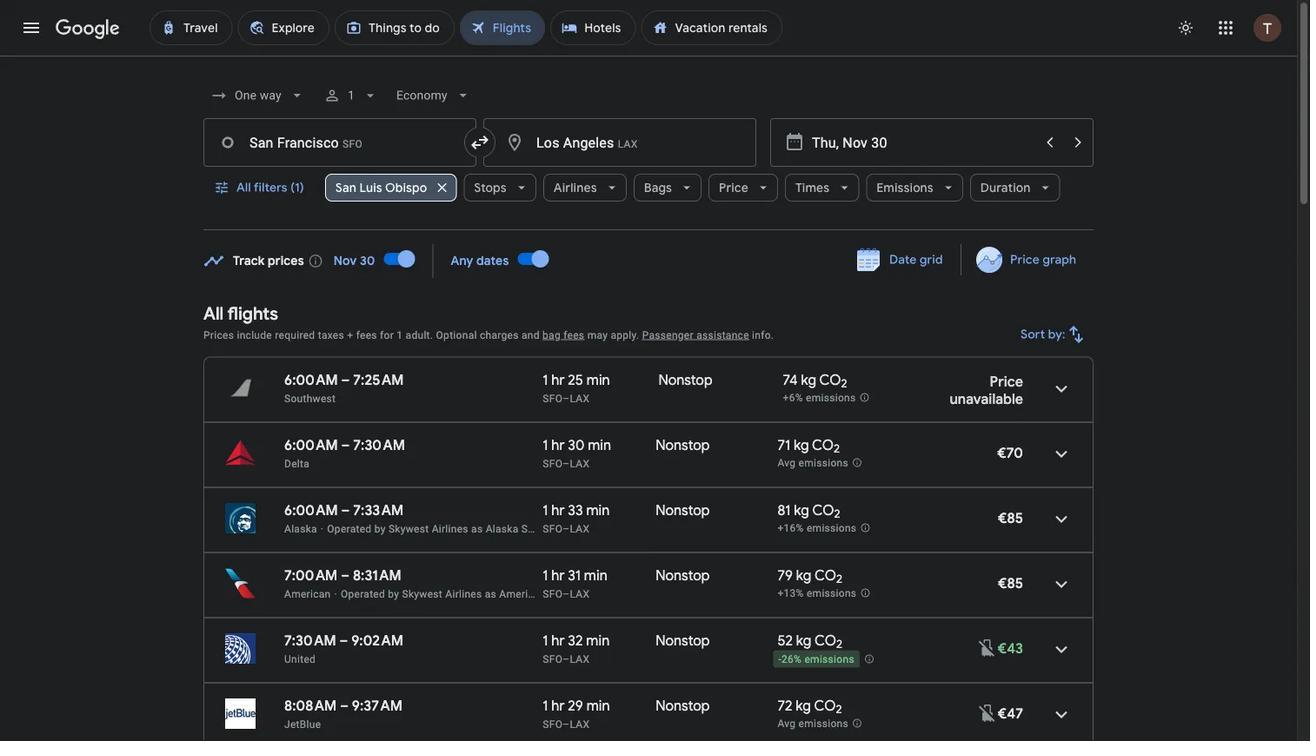 Task type: locate. For each thing, give the bounding box(es) containing it.
Arrival time: 9:02 AM. text field
[[352, 632, 403, 650]]

kg for 52
[[797, 632, 812, 650]]

sfo down total duration 1 hr 32 min. element
[[543, 654, 563, 666]]

1 avg emissions from the top
[[778, 458, 849, 470]]

6:00 am down delta
[[284, 502, 338, 520]]

 image
[[321, 523, 324, 535]]

kg inside 74 kg co 2
[[801, 371, 817, 389]]

+
[[347, 329, 353, 341]]

price left graph
[[1011, 252, 1040, 268]]

kg inside 72 kg co 2
[[796, 698, 811, 715]]

lax down the 25
[[570, 393, 590, 405]]

kg inside 52 kg co 2
[[797, 632, 812, 650]]

– inside 1 hr 29 min sfo – lax
[[563, 719, 570, 731]]

1 horizontal spatial all
[[237, 180, 251, 196]]

lax for 33
[[570, 523, 590, 535]]

72 kg co 2
[[778, 698, 842, 718]]

emissions for 74
[[806, 392, 856, 405]]

taxes
[[318, 329, 344, 341]]

2 vertical spatial airlines
[[446, 588, 482, 601]]

hr inside 1 hr 25 min sfo – lax
[[552, 371, 565, 389]]

flight details. leaves san francisco international airport at 6:00 am on thursday, november 30 and arrives at los angeles international airport at 7:25 am on thursday, november 30. image
[[1041, 368, 1083, 410]]

stops
[[474, 180, 507, 196]]

43 euros text field
[[998, 640, 1024, 658]]

0 horizontal spatial 7:30 am
[[284, 632, 336, 650]]

+6% emissions
[[783, 392, 856, 405]]

1 vertical spatial as
[[485, 588, 497, 601]]

1 vertical spatial 30
[[568, 437, 585, 454]]

kg inside 71 kg co 2
[[794, 437, 809, 454]]

Arrival time: 9:37 AM. text field
[[352, 698, 403, 715]]

hr left the 25
[[552, 371, 565, 389]]

Arrival time: 7:25 AM. text field
[[353, 371, 404, 389]]

25
[[568, 371, 584, 389]]

luis
[[360, 180, 383, 196]]

min inside 1 hr 33 min sfo – lax
[[587, 502, 610, 520]]

lax down 31
[[570, 588, 590, 601]]

2 vertical spatial 6:00 am
[[284, 502, 338, 520]]

– down the 25
[[563, 393, 570, 405]]

4 sfo from the top
[[543, 588, 563, 601]]

nonstop flight. element
[[659, 371, 713, 392], [656, 437, 710, 457], [656, 502, 710, 522], [656, 567, 710, 588], [656, 632, 710, 653], [656, 698, 710, 718]]

hr left 33
[[552, 502, 565, 520]]

30 inside 1 hr 30 min sfo – lax
[[568, 437, 585, 454]]

– down 32
[[563, 654, 570, 666]]

leaves san francisco international airport at 8:08 am on thursday, november 30 and arrives at los angeles international airport at 9:37 am on thursday, november 30. element
[[284, 698, 403, 715]]

hr for 25
[[552, 371, 565, 389]]

co
[[820, 371, 842, 389], [812, 437, 834, 454], [813, 502, 835, 520], [815, 567, 837, 585], [815, 632, 837, 650], [814, 698, 836, 715]]

1 hr 32 min sfo – lax
[[543, 632, 610, 666]]

co up +16% emissions
[[813, 502, 835, 520]]

price inside popup button
[[719, 180, 749, 196]]

7:30 am
[[353, 437, 405, 454], [284, 632, 336, 650]]

leaves san francisco international airport at 6:00 am on thursday, november 30 and arrives at los angeles international airport at 7:25 am on thursday, november 30. element
[[284, 371, 404, 389]]

min right 32
[[586, 632, 610, 650]]

€85 left flight details. leaves san francisco international airport at 7:00 am on thursday, november 30 and arrives at los angeles international airport at 8:31 am on thursday, november 30. image
[[999, 575, 1024, 593]]

hr inside 1 hr 29 min sfo – lax
[[552, 698, 565, 715]]

emissions for 81
[[807, 523, 857, 535]]

1 vertical spatial avg emissions
[[778, 719, 849, 731]]

co right 72
[[814, 698, 836, 715]]

min right 29
[[587, 698, 610, 715]]

kg right 71
[[794, 437, 809, 454]]

0 horizontal spatial alaska
[[284, 523, 317, 535]]

duration button
[[970, 167, 1061, 209]]

0 vertical spatial skywest
[[389, 523, 429, 535]]

avg emissions down 71 kg co 2
[[778, 458, 849, 470]]

kg right 81
[[794, 502, 810, 520]]

kg
[[801, 371, 817, 389], [794, 437, 809, 454], [794, 502, 810, 520], [797, 567, 812, 585], [797, 632, 812, 650], [796, 698, 811, 715]]

emissions down 71 kg co 2
[[799, 458, 849, 470]]

adult.
[[406, 329, 433, 341]]

None search field
[[204, 75, 1094, 230]]

obispo
[[385, 180, 427, 196]]

29
[[568, 698, 583, 715]]

min inside 1 hr 32 min sfo – lax
[[586, 632, 610, 650]]

operated down 8:31 am
[[341, 588, 385, 601]]

min for 1 hr 30 min
[[588, 437, 612, 454]]

co for 74
[[820, 371, 842, 389]]

2
[[842, 377, 848, 392], [834, 442, 840, 457], [835, 507, 841, 522], [837, 572, 843, 587], [837, 638, 843, 653], [836, 703, 842, 718]]

all filters (1)
[[237, 180, 304, 196]]

Departure time: 6:00 AM. text field
[[284, 371, 338, 389]]

kg right 74
[[801, 371, 817, 389]]

emissions for 79
[[807, 588, 857, 600]]

hr inside 1 hr 30 min sfo – lax
[[552, 437, 565, 454]]

2 inside 81 kg co 2
[[835, 507, 841, 522]]

– down 29
[[563, 719, 570, 731]]

by
[[375, 523, 386, 535], [388, 588, 399, 601]]

2 right 72
[[836, 703, 842, 718]]

1 lax from the top
[[570, 393, 590, 405]]

1 horizontal spatial by
[[388, 588, 399, 601]]

sfo inside 1 hr 33 min sfo – lax
[[543, 523, 563, 535]]

leaves san francisco international airport at 6:00 am on thursday, november 30 and arrives at los angeles international airport at 7:33 am on thursday, november 30. element
[[284, 502, 404, 520]]

1 vertical spatial €85
[[999, 575, 1024, 593]]

price right bags popup button
[[719, 180, 749, 196]]

as left eagle
[[485, 588, 497, 601]]

3 sfo from the top
[[543, 523, 563, 535]]

co inside 81 kg co 2
[[813, 502, 835, 520]]

lax down 29
[[570, 719, 590, 731]]

hr inside 1 hr 31 min sfo – lax
[[552, 567, 565, 585]]

total duration 1 hr 32 min. element
[[543, 632, 656, 653]]

6:00 am inside 6:00 am – 7:25 am southwest
[[284, 371, 338, 389]]

min inside 1 hr 31 min sfo – lax
[[584, 567, 608, 585]]

1 vertical spatial 6:00 am
[[284, 437, 338, 454]]

co right 71
[[812, 437, 834, 454]]

7:30 am up united
[[284, 632, 336, 650]]

sfo down total duration 1 hr 30 min. element
[[543, 458, 563, 470]]

sort by: button
[[1014, 314, 1094, 356]]

30
[[360, 254, 375, 269], [568, 437, 585, 454]]

0 vertical spatial 7:30 am
[[353, 437, 405, 454]]

Arrival time: 7:30 AM. text field
[[353, 437, 405, 454]]

– down total duration 1 hr 30 min. element
[[563, 458, 570, 470]]

30 inside find the best price region
[[360, 254, 375, 269]]

0 vertical spatial avg
[[778, 458, 796, 470]]

co for 71
[[812, 437, 834, 454]]

–
[[341, 371, 350, 389], [563, 393, 570, 405], [341, 437, 350, 454], [563, 458, 570, 470], [341, 502, 350, 520], [563, 523, 570, 535], [341, 567, 350, 585], [563, 588, 570, 601], [340, 632, 348, 650], [563, 654, 570, 666], [340, 698, 349, 715], [563, 719, 570, 731]]

nonstop flight. element for 1 hr 29 min
[[656, 698, 710, 718]]

american left eagle
[[500, 588, 546, 601]]

sfo inside 1 hr 29 min sfo – lax
[[543, 719, 563, 731]]

47 euros text field
[[998, 705, 1024, 723]]

avg for 72
[[778, 719, 796, 731]]

70 euros text field
[[998, 444, 1024, 462]]

lax down total duration 1 hr 30 min. element
[[570, 458, 590, 470]]

2 inside 74 kg co 2
[[842, 377, 848, 392]]

all up prices
[[204, 303, 224, 325]]

emissions down 52 kg co 2
[[805, 654, 855, 666]]

1 vertical spatial airlines
[[432, 523, 469, 535]]

all inside all flights main content
[[204, 303, 224, 325]]

hr down 1 hr 25 min sfo – lax
[[552, 437, 565, 454]]

1 vertical spatial all
[[204, 303, 224, 325]]

fees right bag
[[564, 329, 585, 341]]

price inside price unavailable
[[990, 373, 1024, 391]]

sfo inside 1 hr 32 min sfo – lax
[[543, 654, 563, 666]]

all flights
[[204, 303, 278, 325]]

Departure time: 6:00 AM. text field
[[284, 437, 338, 454]]

lax for 25
[[570, 393, 590, 405]]

– left "arrival time: 9:37 am." text box
[[340, 698, 349, 715]]

2 €85 from the top
[[999, 575, 1024, 593]]

0 vertical spatial operated
[[327, 523, 372, 535]]

1 inside 1 hr 30 min sfo – lax
[[543, 437, 548, 454]]

sfo inside 1 hr 25 min sfo – lax
[[543, 393, 563, 405]]

3 hr from the top
[[552, 502, 565, 520]]

co inside 74 kg co 2
[[820, 371, 842, 389]]

kg right 72
[[796, 698, 811, 715]]

airlines down operated by skywest airlines as alaska skywest
[[446, 588, 482, 601]]

– inside 6:00 am – 7:25 am southwest
[[341, 371, 350, 389]]

as
[[472, 523, 483, 535], [485, 588, 497, 601]]

2 inside 79 kg co 2
[[837, 572, 843, 587]]

0 horizontal spatial american
[[284, 588, 331, 601]]

kg for 74
[[801, 371, 817, 389]]

– left arrival time: 7:25 am. text field
[[341, 371, 350, 389]]

kg for 71
[[794, 437, 809, 454]]

all inside all filters (1) button
[[237, 180, 251, 196]]

find the best price region
[[204, 238, 1094, 290]]

all for all flights
[[204, 303, 224, 325]]

alaska down departure time: 6:00 am. text box
[[284, 523, 317, 535]]

5 lax from the top
[[570, 654, 590, 666]]

2 right 71
[[834, 442, 840, 457]]

min inside 1 hr 30 min sfo – lax
[[588, 437, 612, 454]]

nonstop flight. element for 1 hr 33 min
[[656, 502, 710, 522]]

None text field
[[204, 118, 477, 167], [484, 118, 757, 167], [204, 118, 477, 167], [484, 118, 757, 167]]

5 sfo from the top
[[543, 654, 563, 666]]

0 vertical spatial by
[[375, 523, 386, 535]]

74
[[783, 371, 798, 389]]

nonstop flight. element for 1 hr 31 min
[[656, 567, 710, 588]]

sfo down total duration 1 hr 31 min. element
[[543, 588, 563, 601]]

1 inside 1 hr 32 min sfo – lax
[[543, 632, 548, 650]]

2 sfo from the top
[[543, 458, 563, 470]]

2 lax from the top
[[570, 458, 590, 470]]

airlines inside airlines popup button
[[554, 180, 597, 196]]

€85
[[999, 510, 1024, 528], [999, 575, 1024, 593]]

72
[[778, 698, 793, 715]]

1 vertical spatial avg
[[778, 719, 796, 731]]

1 hr from the top
[[552, 371, 565, 389]]

sfo for 1 hr 25 min
[[543, 393, 563, 405]]

2 inside 71 kg co 2
[[834, 442, 840, 457]]

Departure time: 6:00 AM. text field
[[284, 502, 338, 520]]

this price for this flight doesn't include overhead bin access. if you need a carry-on bag, use the bags filter to update prices. image
[[977, 638, 998, 659]]

nov 30
[[334, 254, 375, 269]]

1 inside 1 hr 33 min sfo – lax
[[543, 502, 548, 520]]

airlines right the stops popup button at the top
[[554, 180, 597, 196]]

avg emissions
[[778, 458, 849, 470], [778, 719, 849, 731]]

skywest down 7:33 am
[[389, 523, 429, 535]]

hr inside 1 hr 32 min sfo – lax
[[552, 632, 565, 650]]

0 vertical spatial 6:00 am
[[284, 371, 338, 389]]

lax inside 1 hr 31 min sfo – lax
[[570, 588, 590, 601]]

7:30 am inside 7:30 am – 9:02 am united
[[284, 632, 336, 650]]

2 inside 52 kg co 2
[[837, 638, 843, 653]]

0 horizontal spatial all
[[204, 303, 224, 325]]

7:30 am inside 6:00 am – 7:30 am delta
[[353, 437, 405, 454]]

0 vertical spatial avg emissions
[[778, 458, 849, 470]]

alaska
[[284, 523, 317, 535], [486, 523, 519, 535]]

operated for operated by skywest airlines as alaska skywest
[[327, 523, 372, 535]]

hr left 32
[[552, 632, 565, 650]]

sfo down total duration 1 hr 33 min. "element"
[[543, 523, 563, 535]]

include
[[237, 329, 272, 341]]

operated by skywest airlines as alaska skywest
[[327, 523, 563, 535]]

southwest
[[284, 393, 336, 405]]

co inside 52 kg co 2
[[815, 632, 837, 650]]

required
[[275, 329, 315, 341]]

hr inside 1 hr 33 min sfo – lax
[[552, 502, 565, 520]]

9:37 am
[[352, 698, 403, 715]]

6:00 am – 7:25 am southwest
[[284, 371, 404, 405]]

32
[[568, 632, 583, 650]]

– down 31
[[563, 588, 570, 601]]

2 inside 72 kg co 2
[[836, 703, 842, 718]]

2 alaska from the left
[[486, 523, 519, 535]]

emissions button
[[867, 167, 964, 209]]

sfo down total duration 1 hr 25 min. element
[[543, 393, 563, 405]]

lax down 33
[[570, 523, 590, 535]]

hr
[[552, 371, 565, 389], [552, 437, 565, 454], [552, 502, 565, 520], [552, 567, 565, 585], [552, 632, 565, 650], [552, 698, 565, 715]]

6 sfo from the top
[[543, 719, 563, 731]]

co inside 71 kg co 2
[[812, 437, 834, 454]]

Departure time: 8:08 AM. text field
[[284, 698, 337, 715]]

kg right 79
[[797, 567, 812, 585]]

by down 8:31 am
[[388, 588, 399, 601]]

hr for 33
[[552, 502, 565, 520]]

– left 7:33 am
[[341, 502, 350, 520]]

prices
[[268, 254, 304, 269]]

lax down 32
[[570, 654, 590, 666]]

airlines up the operated by skywest airlines as american eagle
[[432, 523, 469, 535]]

6:00 am inside 6:00 am – 7:30 am delta
[[284, 437, 338, 454]]

min for 1 hr 32 min
[[586, 632, 610, 650]]

6 hr from the top
[[552, 698, 565, 715]]

learn more about tracked prices image
[[308, 254, 323, 269]]

may
[[588, 329, 608, 341]]

1
[[348, 88, 355, 103], [397, 329, 403, 341], [543, 371, 548, 389], [543, 437, 548, 454], [543, 502, 548, 520], [543, 567, 548, 585], [543, 632, 548, 650], [543, 698, 548, 715]]

alaska left skywest
[[486, 523, 519, 535]]

emissions
[[877, 180, 934, 196]]

1 vertical spatial 7:30 am
[[284, 632, 336, 650]]

optional
[[436, 329, 477, 341]]

2 up '+13% emissions'
[[837, 572, 843, 587]]

sfo inside 1 hr 30 min sfo – lax
[[543, 458, 563, 470]]

1 hr 33 min sfo – lax
[[543, 502, 610, 535]]

4 hr from the top
[[552, 567, 565, 585]]

– down 33
[[563, 523, 570, 535]]

lax inside 1 hr 33 min sfo – lax
[[570, 523, 590, 535]]

0 vertical spatial €85
[[999, 510, 1024, 528]]

6:00 am up delta
[[284, 437, 338, 454]]

2 up +16% emissions
[[835, 507, 841, 522]]

1 alaska from the left
[[284, 523, 317, 535]]

american down 7:00 am text field
[[284, 588, 331, 601]]

1 vertical spatial skywest
[[402, 588, 443, 601]]

1 inside 1 hr 25 min sfo – lax
[[543, 371, 548, 389]]

lax for 30
[[570, 458, 590, 470]]

2 6:00 am from the top
[[284, 437, 338, 454]]

and
[[522, 329, 540, 341]]

0 vertical spatial as
[[472, 523, 483, 535]]

2 for 79
[[837, 572, 843, 587]]

30 right nov
[[360, 254, 375, 269]]

flight details. leaves san francisco international airport at 7:00 am on thursday, november 30 and arrives at los angeles international airport at 8:31 am on thursday, november 30. image
[[1041, 564, 1083, 606]]

fees right +
[[356, 329, 377, 341]]

fees
[[356, 329, 377, 341], [564, 329, 585, 341]]

6:00 am – 7:33 am
[[284, 502, 404, 520]]

emissions down 74 kg co 2
[[806, 392, 856, 405]]

0 horizontal spatial fees
[[356, 329, 377, 341]]

30 down 1 hr 25 min sfo – lax
[[568, 437, 585, 454]]

co up -26% emissions
[[815, 632, 837, 650]]

sfo for 1 hr 30 min
[[543, 458, 563, 470]]

kg inside 81 kg co 2
[[794, 502, 810, 520]]

nonstop for 1 hr 30 min
[[656, 437, 710, 454]]

1 6:00 am from the top
[[284, 371, 338, 389]]

grid
[[920, 252, 944, 268]]

0 vertical spatial 30
[[360, 254, 375, 269]]

2 up +6% emissions at the bottom of the page
[[842, 377, 848, 392]]

all
[[237, 180, 251, 196], [204, 303, 224, 325]]

2 avg emissions from the top
[[778, 719, 849, 731]]

min right 33
[[587, 502, 610, 520]]

lax inside 1 hr 29 min sfo – lax
[[570, 719, 590, 731]]

hr left 29
[[552, 698, 565, 715]]

nonstop for 1 hr 32 min
[[656, 632, 710, 650]]

emissions down 72 kg co 2
[[799, 719, 849, 731]]

operated down leaves san francisco international airport at 6:00 am on thursday, november 30 and arrives at los angeles international airport at 7:33 am on thursday, november 30. element
[[327, 523, 372, 535]]

as left skywest
[[472, 523, 483, 535]]

avg emissions down 72 kg co 2
[[778, 719, 849, 731]]

emissions down 79 kg co 2
[[807, 588, 857, 600]]

1 inside 1 hr 31 min sfo – lax
[[543, 567, 548, 585]]

sfo for 1 hr 31 min
[[543, 588, 563, 601]]

skywest up 9:02 am at the left bottom of page
[[402, 588, 443, 601]]

– inside 1 hr 25 min sfo – lax
[[563, 393, 570, 405]]

5 hr from the top
[[552, 632, 565, 650]]

1 vertical spatial by
[[388, 588, 399, 601]]

0 vertical spatial all
[[237, 180, 251, 196]]

total duration 1 hr 25 min. element
[[543, 371, 659, 392]]

1 €85 from the top
[[999, 510, 1024, 528]]

min inside 1 hr 29 min sfo – lax
[[587, 698, 610, 715]]

4 lax from the top
[[570, 588, 590, 601]]

2 avg from the top
[[778, 719, 796, 731]]

none search field containing all filters (1)
[[204, 75, 1094, 230]]

2 american from the left
[[500, 588, 546, 601]]

lax inside 1 hr 32 min sfo – lax
[[570, 654, 590, 666]]

min down 1 hr 25 min sfo – lax
[[588, 437, 612, 454]]

skywest for alaska
[[389, 523, 429, 535]]

– right departure time: 7:30 am. text box
[[340, 632, 348, 650]]

1 hr 31 min sfo – lax
[[543, 567, 608, 601]]

airlines for american
[[446, 588, 482, 601]]

2 up -26% emissions
[[837, 638, 843, 653]]

co inside 72 kg co 2
[[814, 698, 836, 715]]

€85 for 81
[[999, 510, 1024, 528]]

price for price
[[719, 180, 749, 196]]

79 kg co 2
[[778, 567, 843, 587]]

as for american
[[485, 588, 497, 601]]

lax inside 1 hr 25 min sfo – lax
[[570, 393, 590, 405]]

lax for 32
[[570, 654, 590, 666]]

nonstop for 1 hr 33 min
[[656, 502, 710, 520]]

0 horizontal spatial 30
[[360, 254, 375, 269]]

co up +6% emissions at the bottom of the page
[[820, 371, 842, 389]]

1 sfo from the top
[[543, 393, 563, 405]]

avg down 72
[[778, 719, 796, 731]]

price graph
[[1011, 252, 1077, 268]]

0 horizontal spatial by
[[375, 523, 386, 535]]

track prices
[[233, 254, 304, 269]]

0 vertical spatial airlines
[[554, 180, 597, 196]]

price button
[[709, 167, 778, 209]]

2 hr from the top
[[552, 437, 565, 454]]

sfo down total duration 1 hr 29 min. element
[[543, 719, 563, 731]]

€85 left flight details. leaves san francisco international airport at 6:00 am on thursday, november 30 and arrives at los angeles international airport at 7:33 am on thursday, november 30. icon
[[999, 510, 1024, 528]]

6:00 am up southwest
[[284, 371, 338, 389]]

kg for 72
[[796, 698, 811, 715]]

flight details. leaves san francisco international airport at 6:00 am on thursday, november 30 and arrives at los angeles international airport at 7:33 am on thursday, november 30. image
[[1041, 499, 1083, 541]]

sfo inside 1 hr 31 min sfo – lax
[[543, 588, 563, 601]]

None field
[[204, 80, 313, 111], [390, 80, 479, 111], [204, 80, 313, 111], [390, 80, 479, 111]]

Departure text field
[[812, 119, 1035, 166]]

85 euros text field
[[999, 510, 1024, 528]]

– inside 6:00 am – 7:30 am delta
[[341, 437, 350, 454]]

– left 7:30 am text field
[[341, 437, 350, 454]]

0 horizontal spatial as
[[472, 523, 483, 535]]

all left filters
[[237, 180, 251, 196]]

hr for 32
[[552, 632, 565, 650]]

sfo
[[543, 393, 563, 405], [543, 458, 563, 470], [543, 523, 563, 535], [543, 588, 563, 601], [543, 654, 563, 666], [543, 719, 563, 731]]

3 6:00 am from the top
[[284, 502, 338, 520]]

2 for 71
[[834, 442, 840, 457]]

skywest
[[389, 523, 429, 535], [402, 588, 443, 601]]

6:00 am
[[284, 371, 338, 389], [284, 437, 338, 454], [284, 502, 338, 520]]

american
[[284, 588, 331, 601], [500, 588, 546, 601]]

avg down 71
[[778, 458, 796, 470]]

0 vertical spatial price
[[719, 180, 749, 196]]

co for 79
[[815, 567, 837, 585]]

nonstop flight. element for 1 hr 32 min
[[656, 632, 710, 653]]

bag fees button
[[543, 329, 585, 341]]

1 avg from the top
[[778, 458, 796, 470]]

total duration 1 hr 33 min. element
[[543, 502, 656, 522]]

by:
[[1049, 327, 1066, 343]]

+16%
[[778, 523, 804, 535]]

1 vertical spatial operated
[[341, 588, 385, 601]]

1 for 1 hr 30 min
[[543, 437, 548, 454]]

assistance
[[697, 329, 750, 341]]

1 for 1 hr 31 min
[[543, 567, 548, 585]]

8:08 am
[[284, 698, 337, 715]]

skywest for american
[[402, 588, 443, 601]]

2 vertical spatial price
[[990, 373, 1024, 391]]

emissions for 71
[[799, 458, 849, 470]]

co up '+13% emissions'
[[815, 567, 837, 585]]

-26% emissions
[[779, 654, 855, 666]]

nonstop for 1 hr 31 min
[[656, 567, 710, 585]]

1 horizontal spatial 7:30 am
[[353, 437, 405, 454]]

lax inside 1 hr 30 min sfo – lax
[[570, 458, 590, 470]]

1 horizontal spatial fees
[[564, 329, 585, 341]]

price down sort
[[990, 373, 1024, 391]]

1 vertical spatial price
[[1011, 252, 1040, 268]]

emissions down 81 kg co 2
[[807, 523, 857, 535]]

1 horizontal spatial american
[[500, 588, 546, 601]]

by down 7:33 am
[[375, 523, 386, 535]]

price inside button
[[1011, 252, 1040, 268]]

nonstop
[[659, 371, 713, 389], [656, 437, 710, 454], [656, 502, 710, 520], [656, 567, 710, 585], [656, 632, 710, 650], [656, 698, 710, 715]]

price graph button
[[965, 244, 1091, 276]]

airlines for alaska
[[432, 523, 469, 535]]

kg inside 79 kg co 2
[[797, 567, 812, 585]]

kg right 52
[[797, 632, 812, 650]]

total duration 1 hr 30 min. element
[[543, 437, 656, 457]]

min right 31
[[584, 567, 608, 585]]

(1)
[[291, 180, 304, 196]]

hr left 31
[[552, 567, 565, 585]]

co inside 79 kg co 2
[[815, 567, 837, 585]]

min right the 25
[[587, 371, 610, 389]]

– inside 8:08 am – 9:37 am jetblue
[[340, 698, 349, 715]]

3 lax from the top
[[570, 523, 590, 535]]

1 horizontal spatial 30
[[568, 437, 585, 454]]

7:25 am
[[353, 371, 404, 389]]

7:30 am down arrival time: 7:25 am. text field
[[353, 437, 405, 454]]

1 inside 1 hr 29 min sfo – lax
[[543, 698, 548, 715]]

lax
[[570, 393, 590, 405], [570, 458, 590, 470], [570, 523, 590, 535], [570, 588, 590, 601], [570, 654, 590, 666], [570, 719, 590, 731]]

min inside 1 hr 25 min sfo – lax
[[587, 371, 610, 389]]

1 hr 30 min sfo – lax
[[543, 437, 612, 470]]

1 horizontal spatial as
[[485, 588, 497, 601]]

1 horizontal spatial alaska
[[486, 523, 519, 535]]

85 euros text field
[[999, 575, 1024, 593]]

price
[[719, 180, 749, 196], [1011, 252, 1040, 268], [990, 373, 1024, 391]]

6 lax from the top
[[570, 719, 590, 731]]



Task type: describe. For each thing, give the bounding box(es) containing it.
sort by:
[[1021, 327, 1066, 343]]

7:30 am – 9:02 am united
[[284, 632, 403, 666]]

31
[[568, 567, 581, 585]]

74 kg co 2
[[783, 371, 848, 392]]

52
[[778, 632, 793, 650]]

leaves san francisco international airport at 7:00 am on thursday, november 30 and arrives at los angeles international airport at 8:31 am on thursday, november 30. element
[[284, 567, 402, 585]]

flight details. leaves san francisco international airport at 6:00 am on thursday, november 30 and arrives at los angeles international airport at 7:30 am on thursday, november 30. image
[[1041, 434, 1083, 475]]

9:02 am
[[352, 632, 403, 650]]

81 kg co 2
[[778, 502, 841, 522]]

€85 for 79
[[999, 575, 1024, 593]]

+13% emissions
[[778, 588, 857, 600]]

jetblue
[[284, 719, 321, 731]]

– inside 1 hr 31 min sfo – lax
[[563, 588, 570, 601]]

lax for 31
[[570, 588, 590, 601]]

1 inside popup button
[[348, 88, 355, 103]]

sfo for 1 hr 29 min
[[543, 719, 563, 731]]

Arrival time: 8:31 AM. text field
[[353, 567, 402, 585]]

date grid
[[890, 252, 944, 268]]

€43
[[998, 640, 1024, 658]]

bags
[[644, 180, 672, 196]]

all flights main content
[[204, 238, 1094, 742]]

hr for 29
[[552, 698, 565, 715]]

1 button
[[316, 75, 386, 117]]

price for price unavailable
[[990, 373, 1024, 391]]

any dates
[[451, 254, 509, 269]]

8:08 am – 9:37 am jetblue
[[284, 698, 403, 731]]

kg for 81
[[794, 502, 810, 520]]

71
[[778, 437, 791, 454]]

dates
[[477, 254, 509, 269]]

total duration 1 hr 31 min. element
[[543, 567, 656, 588]]

loading results progress bar
[[0, 56, 1298, 59]]

2 for 74
[[842, 377, 848, 392]]

co for 52
[[815, 632, 837, 650]]

1 for 1 hr 25 min
[[543, 371, 548, 389]]

by for operated by skywest airlines as american eagle
[[388, 588, 399, 601]]

operated by skywest airlines as american eagle
[[341, 588, 576, 601]]

eagle
[[549, 588, 576, 601]]

min for 1 hr 31 min
[[584, 567, 608, 585]]

hr for 31
[[552, 567, 565, 585]]

leaves san francisco international airport at 7:30 am on thursday, november 30 and arrives at los angeles international airport at 9:02 am on thursday, november 30. element
[[284, 632, 403, 650]]

-
[[779, 654, 782, 666]]

26%
[[782, 654, 802, 666]]

52 kg co 2
[[778, 632, 843, 653]]

1 hr 29 min sfo – lax
[[543, 698, 610, 731]]

flight details. leaves san francisco international airport at 7:30 am on thursday, november 30 and arrives at los angeles international airport at 9:02 am on thursday, november 30. image
[[1041, 629, 1083, 671]]

33
[[568, 502, 583, 520]]

€70
[[998, 444, 1024, 462]]

– inside 1 hr 32 min sfo – lax
[[563, 654, 570, 666]]

+6%
[[783, 392, 804, 405]]

1 for 1 hr 32 min
[[543, 632, 548, 650]]

graph
[[1043, 252, 1077, 268]]

price for price graph
[[1011, 252, 1040, 268]]

any
[[451, 254, 474, 269]]

total duration 1 hr 29 min. element
[[543, 698, 656, 718]]

81
[[778, 502, 791, 520]]

bags button
[[634, 167, 702, 209]]

– inside 1 hr 33 min sfo – lax
[[563, 523, 570, 535]]

2 for 72
[[836, 703, 842, 718]]

71 kg co 2
[[778, 437, 840, 457]]

co for 72
[[814, 698, 836, 715]]

airlines button
[[543, 167, 627, 209]]

– inside 7:30 am – 9:02 am united
[[340, 632, 348, 650]]

main menu image
[[21, 17, 42, 38]]

kg for 79
[[797, 567, 812, 585]]

san luis obispo
[[336, 180, 427, 196]]

lax for 29
[[570, 719, 590, 731]]

min for 1 hr 33 min
[[587, 502, 610, 520]]

min for 1 hr 25 min
[[587, 371, 610, 389]]

1 for 1 hr 33 min
[[543, 502, 548, 520]]

passenger
[[642, 329, 694, 341]]

+13%
[[778, 588, 804, 600]]

– inside 1 hr 30 min sfo – lax
[[563, 458, 570, 470]]

stops button
[[464, 167, 536, 209]]

as for alaska
[[472, 523, 483, 535]]

flight details. leaves san francisco international airport at 8:08 am on thursday, november 30 and arrives at los angeles international airport at 9:37 am on thursday, november 30. image
[[1041, 695, 1083, 736]]

2 fees from the left
[[564, 329, 585, 341]]

– left 8:31 am text field
[[341, 567, 350, 585]]

Departure time: 7:00 AM. text field
[[284, 567, 338, 585]]

skywest
[[522, 523, 563, 535]]

7:33 am
[[353, 502, 404, 520]]

bag
[[543, 329, 561, 341]]

avg emissions for 72
[[778, 719, 849, 731]]

leaves san francisco international airport at 6:00 am on thursday, november 30 and arrives at los angeles international airport at 7:30 am on thursday, november 30. element
[[284, 437, 405, 454]]

1 american from the left
[[284, 588, 331, 601]]

6:00 am for 6:00 am – 7:30 am delta
[[284, 437, 338, 454]]

filters
[[254, 180, 288, 196]]

avg emissions for 71
[[778, 458, 849, 470]]

1 fees from the left
[[356, 329, 377, 341]]

prices include required taxes + fees for 1 adult. optional charges and bag fees may apply. passenger assistance
[[204, 329, 750, 341]]

track
[[233, 254, 265, 269]]

delta
[[284, 458, 310, 470]]

1 for 1 hr 29 min
[[543, 698, 548, 715]]

all filters (1) button
[[204, 167, 318, 209]]

6:00 am for 6:00 am – 7:25 am southwest
[[284, 371, 338, 389]]

8:31 am
[[353, 567, 402, 585]]

6:00 am for 6:00 am – 7:33 am
[[284, 502, 338, 520]]

prices
[[204, 329, 234, 341]]

7:00 am – 8:31 am
[[284, 567, 402, 585]]

for
[[380, 329, 394, 341]]

this price for this flight doesn't include overhead bin access. if you need a carry-on bag, use the bags filter to update prices. image
[[978, 703, 998, 724]]

san luis obispo button
[[325, 167, 457, 209]]

2 for 81
[[835, 507, 841, 522]]

flights
[[228, 303, 278, 325]]

nonstop flight. element for 1 hr 25 min
[[659, 371, 713, 392]]

sfo for 1 hr 33 min
[[543, 523, 563, 535]]

price unavailable
[[950, 373, 1024, 408]]

7:00 am
[[284, 567, 338, 585]]

79
[[778, 567, 793, 585]]

nonstop for 1 hr 29 min
[[656, 698, 710, 715]]

nonstop for 1 hr 25 min
[[659, 371, 713, 389]]

co for 81
[[813, 502, 835, 520]]

operated for operated by skywest airlines as american eagle
[[341, 588, 385, 601]]

date
[[890, 252, 917, 268]]

avg for 71
[[778, 458, 796, 470]]

duration
[[981, 180, 1031, 196]]

by for operated by skywest airlines as alaska skywest
[[375, 523, 386, 535]]

all for all filters (1)
[[237, 180, 251, 196]]

Departure time: 7:30 AM. text field
[[284, 632, 336, 650]]

2 for 52
[[837, 638, 843, 653]]

sfo for 1 hr 32 min
[[543, 654, 563, 666]]

nov
[[334, 254, 357, 269]]

emissions for 72
[[799, 719, 849, 731]]

swap origin and destination. image
[[470, 132, 491, 153]]

united
[[284, 654, 316, 666]]

times button
[[785, 167, 860, 209]]

nonstop flight. element for 1 hr 30 min
[[656, 437, 710, 457]]

Arrival time: 7:33 AM. text field
[[353, 502, 404, 520]]

min for 1 hr 29 min
[[587, 698, 610, 715]]

change appearance image
[[1165, 7, 1207, 49]]

charges
[[480, 329, 519, 341]]

date grid button
[[845, 244, 957, 276]]

hr for 30
[[552, 437, 565, 454]]

apply.
[[611, 329, 640, 341]]

+16% emissions
[[778, 523, 857, 535]]

6:00 am – 7:30 am delta
[[284, 437, 405, 470]]



Task type: vqa. For each thing, say whether or not it's contained in the screenshot.
E
no



